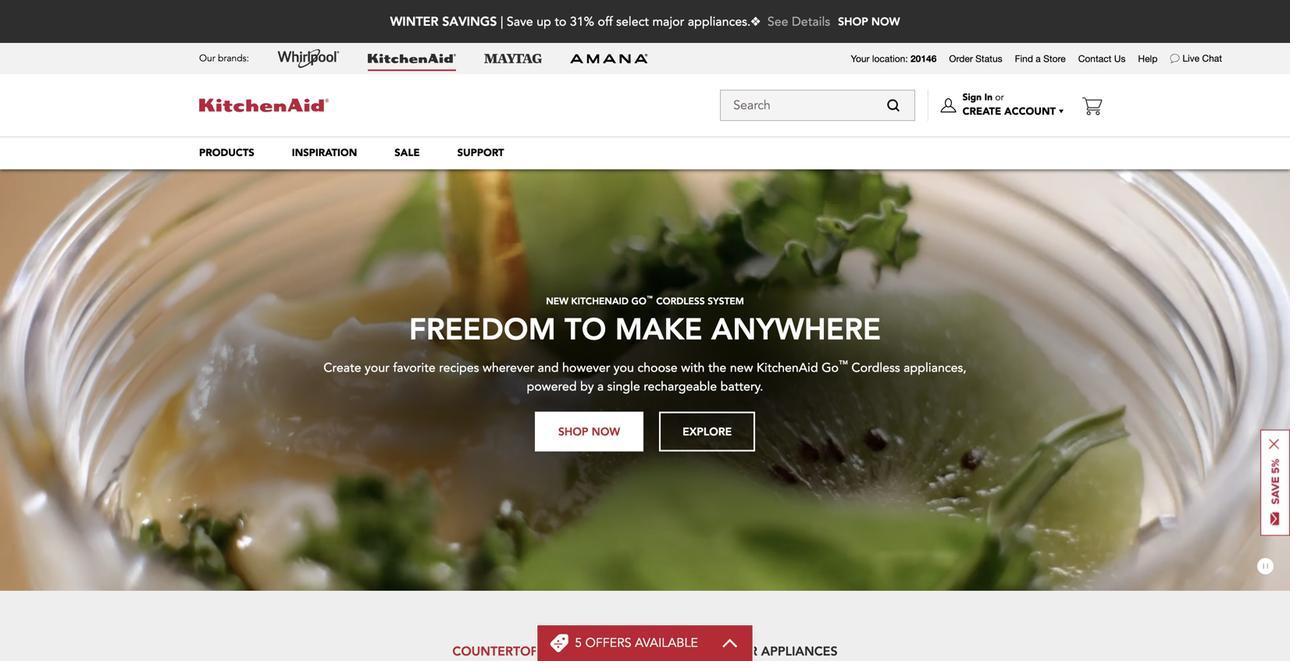 Task type: describe. For each thing, give the bounding box(es) containing it.
create your favorite recipes wherever and however you choose with the new kitchenaid go ™
[[324, 358, 848, 377]]

location:
[[872, 53, 908, 64]]

™ inside create your favorite recipes wherever and however you choose with the new kitchenaid go ™
[[839, 358, 848, 371]]

appliances.❖
[[688, 13, 761, 30]]

order
[[949, 53, 973, 64]]

promo tag image
[[550, 634, 569, 653]]

1 horizontal spatial kitchenaid image
[[368, 54, 456, 63]]

order status link
[[949, 52, 1003, 65]]

5
[[575, 635, 582, 652]]

see
[[768, 13, 788, 30]]

order status
[[949, 53, 1003, 64]]

the
[[708, 360, 727, 377]]

our
[[199, 52, 215, 65]]

your
[[365, 360, 390, 377]]

contact us link
[[1078, 52, 1126, 65]]

pause image
[[1257, 558, 1275, 576]]

recipes
[[439, 360, 479, 377]]

account
[[1004, 105, 1056, 119]]

countertop
[[453, 643, 538, 660]]

now
[[872, 14, 900, 29]]

explore
[[683, 424, 732, 439]]

new
[[546, 295, 568, 307]]

appliances for countertop appliances
[[542, 643, 619, 660]]

0 horizontal spatial kitchenaid image
[[199, 99, 329, 112]]

store
[[1044, 53, 1066, 64]]

major
[[652, 13, 684, 30]]

cordless appliances, powered by a single rechargeable battery.
[[527, 360, 967, 395]]

support
[[457, 146, 504, 160]]

contact us
[[1078, 53, 1126, 64]]

brands:
[[218, 52, 249, 65]]

inspiration element
[[292, 146, 357, 160]]

to
[[565, 309, 606, 348]]

support element
[[457, 146, 504, 160]]

major appliances link
[[701, 630, 849, 662]]

appliances for major appliances
[[761, 643, 838, 660]]

your location: 20146
[[851, 53, 937, 64]]

products
[[199, 146, 254, 160]]

inspiration
[[292, 146, 357, 160]]

chevron icon image
[[722, 639, 739, 648]]

help link
[[1138, 52, 1158, 65]]

cordless
[[852, 360, 900, 377]]

countertop appliances link
[[441, 630, 630, 662]]

savings
[[442, 13, 497, 29]]

create inside create your favorite recipes wherever and however you choose with the new kitchenaid go ™
[[324, 360, 361, 377]]

new
[[730, 360, 753, 377]]

live chat
[[1183, 53, 1222, 64]]

heading containing 5
[[575, 635, 698, 652]]

kitchenaid
[[757, 360, 818, 377]]

find a store
[[1015, 53, 1066, 64]]

major appliances
[[712, 643, 838, 660]]

tab list containing countertop appliances
[[180, 630, 1110, 662]]

details
[[792, 13, 830, 30]]

go
[[631, 295, 647, 307]]

amana image
[[570, 53, 648, 64]]

explore link
[[659, 412, 755, 452]]

shop now link
[[838, 2, 900, 41]]

sign in or create account
[[963, 91, 1056, 119]]

countertop appliances
[[453, 643, 619, 660]]

find a store link
[[1015, 52, 1066, 65]]

or
[[995, 91, 1004, 104]]

sale
[[395, 146, 420, 160]]

choose
[[638, 360, 678, 377]]

freedom
[[409, 309, 556, 348]]

shop
[[838, 14, 868, 29]]



Task type: locate. For each thing, give the bounding box(es) containing it.
favorite
[[393, 360, 436, 377]]

in
[[985, 91, 993, 104]]

battery.
[[721, 378, 763, 395]]

your
[[851, 53, 870, 64]]

whirlpool image
[[277, 49, 340, 68]]

kitchenaid image down the brands:
[[199, 99, 329, 112]]

now
[[592, 424, 620, 439]]

by
[[580, 378, 594, 395]]

winter savings | save up to 31% off select major appliances.❖ see details shop now
[[390, 13, 900, 30]]

however
[[562, 360, 610, 377]]

menu
[[180, 137, 1110, 169]]

off
[[598, 13, 613, 30]]

our brands:
[[199, 52, 249, 65]]

kitchenaid image
[[368, 54, 456, 63], [199, 99, 329, 112]]

single
[[607, 378, 640, 395]]

0 vertical spatial ™
[[647, 294, 654, 303]]

heading
[[575, 635, 698, 652]]

shop now link
[[535, 412, 644, 452]]

a right find
[[1036, 53, 1041, 64]]

tab list
[[180, 630, 1110, 662]]

us
[[1114, 53, 1126, 64]]

powered
[[527, 378, 577, 395]]

offers
[[585, 635, 631, 652]]

1 vertical spatial create
[[324, 360, 361, 377]]

0 horizontal spatial create
[[324, 360, 361, 377]]

0 vertical spatial kitchenaid image
[[368, 54, 456, 63]]

see details link
[[768, 13, 830, 30]]

chat
[[1202, 53, 1222, 64]]

with
[[681, 360, 705, 377]]

rechargeable
[[644, 378, 717, 395]]

system
[[708, 295, 744, 307]]

you
[[614, 360, 634, 377]]

help
[[1138, 53, 1158, 64]]

create down "in" on the top right
[[963, 105, 1001, 119]]

shop
[[558, 424, 588, 439]]

Search search field
[[720, 90, 915, 121]]

™ inside 'new kitchenaid go ™ cordless system freedom to make anywhere'
[[647, 294, 654, 303]]

shop now
[[558, 424, 620, 439]]

close image
[[1269, 439, 1279, 450]]

save
[[507, 13, 533, 30]]

cordless
[[656, 295, 705, 307]]

1 vertical spatial ™
[[839, 358, 848, 371]]

0 horizontal spatial a
[[597, 378, 604, 395]]

major
[[712, 643, 757, 660]]

1 horizontal spatial appliances
[[761, 643, 838, 660]]

find
[[1015, 53, 1033, 64]]

create left 'your' at the bottom of the page
[[324, 360, 361, 377]]

available
[[635, 635, 698, 652]]

anywhere
[[711, 309, 881, 348]]

a inside find a store link
[[1036, 53, 1041, 64]]

wherever
[[483, 360, 534, 377]]

and
[[538, 360, 559, 377]]

1 horizontal spatial ™
[[839, 358, 848, 371]]

go
[[822, 360, 839, 377]]

appliances
[[542, 643, 619, 660], [761, 643, 838, 660]]

sale element
[[395, 146, 420, 160]]

menu containing products
[[180, 137, 1110, 169]]

contact
[[1078, 53, 1112, 64]]

sign
[[963, 91, 982, 104]]

1 vertical spatial a
[[597, 378, 604, 395]]

live
[[1183, 53, 1200, 64]]

kitchenaid
[[571, 295, 629, 307]]

create
[[963, 105, 1001, 119], [324, 360, 361, 377]]

winter
[[390, 13, 439, 29]]

1 vertical spatial kitchenaid image
[[199, 99, 329, 112]]

0 horizontal spatial ™
[[647, 294, 654, 303]]

™
[[647, 294, 654, 303], [839, 358, 848, 371]]

select
[[616, 13, 649, 30]]

31%
[[570, 13, 594, 30]]

|
[[501, 13, 503, 30]]

kitchenaid image down winter
[[368, 54, 456, 63]]

create inside sign in or create account
[[963, 105, 1001, 119]]

2 appliances from the left
[[761, 643, 838, 660]]

live chat button
[[1183, 52, 1222, 65]]

a
[[1036, 53, 1041, 64], [597, 378, 604, 395]]

products element
[[199, 146, 254, 160]]

new kitchenaid go ™ cordless system freedom to make anywhere
[[409, 294, 881, 348]]

a inside cordless appliances, powered by a single rechargeable battery.
[[597, 378, 604, 395]]

1 horizontal spatial a
[[1036, 53, 1041, 64]]

up
[[537, 13, 551, 30]]

0 vertical spatial a
[[1036, 53, 1041, 64]]

1 horizontal spatial create
[[963, 105, 1001, 119]]

appliances,
[[904, 360, 967, 377]]

status
[[976, 53, 1003, 64]]

maytag image
[[484, 54, 542, 63]]

1 appliances from the left
[[542, 643, 619, 660]]

to
[[555, 13, 567, 30]]

0 vertical spatial create
[[963, 105, 1001, 119]]

5 offers available
[[575, 635, 698, 652]]

a right by
[[597, 378, 604, 395]]

make
[[615, 309, 703, 348]]

20146
[[911, 53, 937, 64]]

0 horizontal spatial appliances
[[542, 643, 619, 660]]



Task type: vqa. For each thing, say whether or not it's contained in the screenshot.
off
yes



